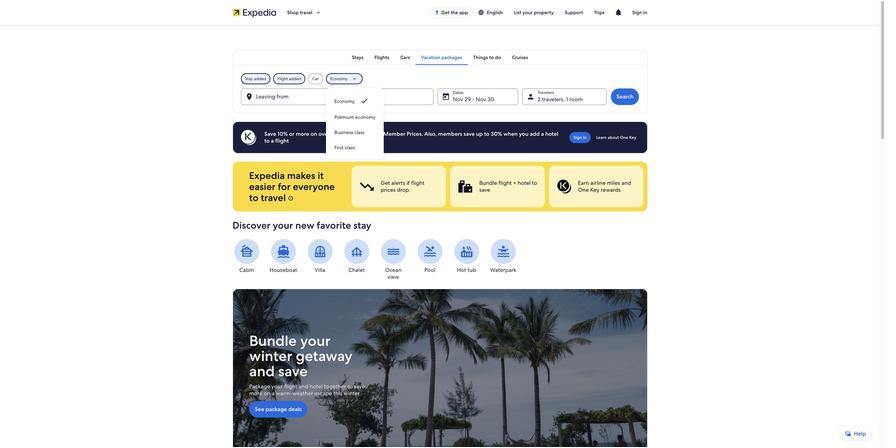 Task type: locate. For each thing, give the bounding box(es) containing it.
in
[[643, 9, 647, 16], [583, 135, 587, 140]]

travel left trailing icon
[[300, 9, 312, 16]]

1 horizontal spatial added
[[289, 76, 301, 82]]

save right this
[[354, 383, 365, 390]]

1 horizontal spatial more
[[296, 130, 309, 138]]

0 horizontal spatial sign
[[574, 135, 582, 140]]

to down expedia
[[249, 192, 258, 204]]

10%
[[278, 130, 288, 138]]

bundle your winter getaway and save main content
[[0, 25, 880, 447]]

stay
[[245, 76, 253, 82]]

sign inside bundle your winter getaway and save main content
[[574, 135, 582, 140]]

added for stay added
[[254, 76, 266, 82]]

1 out of 3 element
[[351, 166, 446, 207]]

flights link
[[369, 50, 395, 65]]

1 vertical spatial key
[[590, 186, 599, 194]]

1 vertical spatial hotel
[[518, 179, 531, 187]]

save up warm- at the bottom of page
[[278, 362, 307, 381]]

class right first at the top
[[345, 145, 355, 151]]

it
[[318, 169, 324, 182]]

weather
[[292, 390, 313, 397]]

0 vertical spatial get
[[441, 9, 450, 16]]

0 vertical spatial bundle
[[479, 179, 497, 187]]

1 vertical spatial more
[[249, 390, 262, 397]]

and inside earn airline miles and one key rewards
[[621, 179, 631, 187]]

more up see
[[249, 390, 262, 397]]

more inside bundle your winter getaway and save package your flight and hotel together to save more on a warm-weather escape this winter.
[[249, 390, 262, 397]]

package
[[265, 406, 287, 413]]

first class
[[334, 145, 355, 151]]

to right + at the top of page
[[532, 179, 537, 187]]

your for bundle
[[300, 332, 330, 351]]

the
[[451, 9, 458, 16]]

get the app
[[441, 9, 468, 16]]

swap origin and destination values image
[[334, 94, 340, 100]]

get right download the app button icon
[[441, 9, 450, 16]]

bundle inside bundle your winter getaway and save package your flight and hotel together to save more on a warm-weather escape this winter.
[[249, 332, 297, 351]]

1 horizontal spatial and
[[299, 383, 308, 390]]

economy inside economy dropdown button
[[330, 76, 348, 82]]

sign in left learn
[[574, 135, 587, 140]]

save left up
[[464, 130, 475, 138]]

menu
[[326, 93, 384, 155]]

get for get alerts if flight prices drop
[[380, 179, 390, 187]]

flight inside bundle your winter getaway and save package your flight and hotel together to save more on a warm-weather escape this winter.
[[284, 383, 297, 390]]

1 horizontal spatial one
[[620, 135, 628, 140]]

1 horizontal spatial bundle
[[479, 179, 497, 187]]

0 horizontal spatial more
[[249, 390, 262, 397]]

key right about
[[629, 135, 636, 140]]

0 vertical spatial sign
[[632, 9, 642, 16]]

earn
[[578, 179, 589, 187]]

more right or
[[296, 130, 309, 138]]

class up first class button
[[354, 129, 364, 136]]

bundle inside bundle flight + hotel to save
[[479, 179, 497, 187]]

getaway
[[296, 347, 352, 366]]

to inside bundle flight + hotel to save
[[532, 179, 537, 187]]

learn about one key link
[[593, 132, 639, 143]]

2 nov from the left
[[476, 96, 486, 103]]

support link
[[559, 6, 589, 19]]

airline
[[590, 179, 606, 187]]

flight up deals
[[284, 383, 297, 390]]

key inside earn airline miles and one key rewards
[[590, 186, 599, 194]]

things
[[473, 54, 488, 61]]

hotel right + at the top of page
[[518, 179, 531, 187]]

1 vertical spatial and
[[249, 362, 275, 381]]

1 vertical spatial sign
[[574, 135, 582, 140]]

+
[[513, 179, 516, 187]]

save 10% or more on over 100,000 hotels with member prices. also, members save up to 30% when you add a hotel to a flight
[[264, 130, 558, 145]]

travel inside expedia makes it easier for everyone to travel
[[261, 192, 286, 204]]

0 vertical spatial class
[[354, 129, 364, 136]]

economy button
[[326, 93, 384, 109]]

2 horizontal spatial hotel
[[545, 130, 558, 138]]

in right "communication center icon"
[[643, 9, 647, 16]]

1 horizontal spatial on
[[311, 130, 317, 138]]

1 vertical spatial on
[[264, 390, 270, 397]]

1 horizontal spatial in
[[643, 9, 647, 16]]

a left 10%
[[271, 137, 274, 145]]

1 vertical spatial class
[[345, 145, 355, 151]]

tub
[[468, 267, 476, 274]]

0 horizontal spatial travel
[[261, 192, 286, 204]]

3 out of 3 element
[[549, 166, 643, 207]]

1 vertical spatial sign in
[[574, 135, 587, 140]]

get left alerts
[[380, 179, 390, 187]]

things to do
[[473, 54, 501, 61]]

0 horizontal spatial get
[[380, 179, 390, 187]]

0 vertical spatial travel
[[300, 9, 312, 16]]

flight right if
[[411, 179, 424, 187]]

this
[[333, 390, 342, 397]]

first class button
[[326, 140, 384, 155]]

support
[[565, 9, 583, 16]]

cars
[[400, 54, 410, 61]]

alerts
[[391, 179, 405, 187]]

on left warm- at the bottom of page
[[264, 390, 270, 397]]

0 vertical spatial and
[[621, 179, 631, 187]]

flight added
[[277, 76, 301, 82]]

to right this
[[347, 383, 352, 390]]

add
[[530, 130, 540, 138]]

key right the earn
[[590, 186, 599, 194]]

1 horizontal spatial travel
[[300, 9, 312, 16]]

in left learn
[[583, 135, 587, 140]]

learn about one key
[[596, 135, 636, 140]]

0 horizontal spatial sign in
[[574, 135, 587, 140]]

prices.
[[407, 130, 423, 138]]

in inside main content
[[583, 135, 587, 140]]

ocean view
[[385, 267, 402, 281]]

1 horizontal spatial hotel
[[518, 179, 531, 187]]

nov left 29
[[453, 96, 463, 103]]

1 horizontal spatial sign in
[[632, 9, 647, 16]]

2 vertical spatial hotel
[[309, 383, 322, 390]]

flight left + at the top of page
[[498, 179, 512, 187]]

up
[[476, 130, 483, 138]]

0 horizontal spatial one
[[578, 186, 589, 194]]

hotel inside bundle flight + hotel to save
[[518, 179, 531, 187]]

a inside bundle your winter getaway and save package your flight and hotel together to save more on a warm-weather escape this winter.
[[272, 390, 274, 397]]

flight
[[275, 137, 289, 145], [411, 179, 424, 187], [498, 179, 512, 187], [284, 383, 297, 390]]

2 travelers, 1 room
[[538, 96, 583, 103]]

list your property
[[514, 9, 554, 16]]

your for list
[[523, 9, 533, 16]]

to left do
[[489, 54, 494, 61]]

to
[[489, 54, 494, 61], [484, 130, 489, 138], [264, 137, 270, 145], [532, 179, 537, 187], [249, 192, 258, 204], [347, 383, 352, 390]]

sign left learn
[[574, 135, 582, 140]]

expedia
[[249, 169, 285, 182]]

economy up swap origin and destination values image
[[330, 76, 348, 82]]

sign in inside dropdown button
[[632, 9, 647, 16]]

0 horizontal spatial and
[[249, 362, 275, 381]]

about
[[608, 135, 619, 140]]

your for discover
[[273, 219, 293, 232]]

key
[[629, 135, 636, 140], [590, 186, 599, 194]]

1 vertical spatial in
[[583, 135, 587, 140]]

get for get the app
[[441, 9, 450, 16]]

100,000
[[331, 130, 353, 138]]

premium economy
[[334, 114, 376, 120]]

warm-
[[276, 390, 292, 397]]

1 horizontal spatial key
[[629, 135, 636, 140]]

0 horizontal spatial nov
[[453, 96, 463, 103]]

added right flight on the left top of page
[[289, 76, 301, 82]]

0 vertical spatial more
[[296, 130, 309, 138]]

stay
[[353, 219, 371, 232]]

small image
[[478, 9, 484, 16]]

sign in button
[[627, 4, 653, 21]]

houseboat
[[269, 267, 297, 274]]

economy inside economy button
[[334, 98, 355, 104]]

class
[[354, 129, 364, 136], [345, 145, 355, 151]]

1 horizontal spatial get
[[441, 9, 450, 16]]

hotel left together
[[309, 383, 322, 390]]

economy up premium
[[334, 98, 355, 104]]

0 horizontal spatial key
[[590, 186, 599, 194]]

and right warm- at the bottom of page
[[299, 383, 308, 390]]

flight left or
[[275, 137, 289, 145]]

cabin
[[239, 267, 254, 274]]

save left + at the top of page
[[479, 186, 490, 194]]

flight inside get alerts if flight prices drop
[[411, 179, 424, 187]]

hot tub button
[[452, 239, 481, 274]]

sign in right "communication center icon"
[[632, 9, 647, 16]]

0 horizontal spatial hotel
[[309, 383, 322, 390]]

0 vertical spatial economy
[[330, 76, 348, 82]]

1 vertical spatial economy
[[334, 98, 355, 104]]

communication center icon image
[[614, 8, 623, 17]]

search
[[616, 93, 634, 100]]

car
[[312, 76, 319, 82]]

a left warm- at the bottom of page
[[272, 390, 274, 397]]

and right miles
[[621, 179, 631, 187]]

new
[[295, 219, 314, 232]]

one left airline
[[578, 186, 589, 194]]

2
[[538, 96, 541, 103]]

pool
[[424, 267, 435, 274]]

one right about
[[620, 135, 628, 140]]

tab list
[[233, 50, 647, 65]]

hotel
[[545, 130, 558, 138], [518, 179, 531, 187], [309, 383, 322, 390]]

0 vertical spatial on
[[311, 130, 317, 138]]

to left 10%
[[264, 137, 270, 145]]

one
[[620, 135, 628, 140], [578, 186, 589, 194]]

tab list containing stays
[[233, 50, 647, 65]]

hotel right add on the top right of page
[[545, 130, 558, 138]]

favorite
[[317, 219, 351, 232]]

0 vertical spatial key
[[629, 135, 636, 140]]

first
[[334, 145, 344, 151]]

2 travelers, 1 room button
[[522, 89, 607, 105]]

1 vertical spatial one
[[578, 186, 589, 194]]

sign right "communication center icon"
[[632, 9, 642, 16]]

0 vertical spatial hotel
[[545, 130, 558, 138]]

bundle flight + hotel to save
[[479, 179, 537, 194]]

flights
[[375, 54, 389, 61]]

1 added from the left
[[254, 76, 266, 82]]

2 added from the left
[[289, 76, 301, 82]]

business
[[334, 129, 353, 136]]

do
[[495, 54, 501, 61]]

added right 'stay'
[[254, 76, 266, 82]]

list
[[514, 9, 521, 16]]

0 horizontal spatial on
[[264, 390, 270, 397]]

on left "over"
[[311, 130, 317, 138]]

sign inside dropdown button
[[632, 9, 642, 16]]

discover
[[233, 219, 271, 232]]

get inside get alerts if flight prices drop
[[380, 179, 390, 187]]

also,
[[424, 130, 437, 138]]

vacation packages link
[[415, 50, 468, 65]]

flight
[[277, 76, 288, 82]]

travel left xsmall icon
[[261, 192, 286, 204]]

economy
[[330, 76, 348, 82], [334, 98, 355, 104]]

1 horizontal spatial nov
[[476, 96, 486, 103]]

things to do link
[[468, 50, 507, 65]]

1 vertical spatial travel
[[261, 192, 286, 204]]

with
[[371, 130, 382, 138]]

added
[[254, 76, 266, 82], [289, 76, 301, 82]]

0 horizontal spatial in
[[583, 135, 587, 140]]

menu containing economy
[[326, 93, 384, 155]]

on
[[311, 130, 317, 138], [264, 390, 270, 397]]

1 horizontal spatial sign
[[632, 9, 642, 16]]

0 vertical spatial in
[[643, 9, 647, 16]]

1 vertical spatial get
[[380, 179, 390, 187]]

trailing image
[[315, 9, 321, 16]]

2 horizontal spatial and
[[621, 179, 631, 187]]

packages
[[441, 54, 462, 61]]

0 vertical spatial sign in
[[632, 9, 647, 16]]

1 vertical spatial bundle
[[249, 332, 297, 351]]

bundle for flight
[[479, 179, 497, 187]]

and up the package
[[249, 362, 275, 381]]

waterpark button
[[489, 239, 517, 274]]

rewards
[[601, 186, 621, 194]]

class for business class
[[354, 129, 364, 136]]

0 horizontal spatial added
[[254, 76, 266, 82]]

0 horizontal spatial bundle
[[249, 332, 297, 351]]

shop
[[287, 9, 299, 16]]

sign in inside bundle your winter getaway and save main content
[[574, 135, 587, 140]]

learn
[[596, 135, 607, 140]]

nov right -
[[476, 96, 486, 103]]



Task type: describe. For each thing, give the bounding box(es) containing it.
on inside save 10% or more on over 100,000 hotels with member prices. also, members save up to 30% when you add a hotel to a flight
[[311, 130, 317, 138]]

hotels
[[354, 130, 370, 138]]

vacation
[[421, 54, 440, 61]]

more inside save 10% or more on over 100,000 hotels with member prices. also, members save up to 30% when you add a hotel to a flight
[[296, 130, 309, 138]]

travel inside dropdown button
[[300, 9, 312, 16]]

economy for economy dropdown button at the left of the page
[[330, 76, 348, 82]]

see
[[255, 406, 264, 413]]

hot
[[457, 267, 466, 274]]

economy for economy button
[[334, 98, 355, 104]]

chalet
[[349, 267, 365, 274]]

villa
[[315, 267, 325, 274]]

makes
[[287, 169, 315, 182]]

to right up
[[484, 130, 489, 138]]

flight inside bundle flight + hotel to save
[[498, 179, 512, 187]]

30%
[[491, 130, 502, 138]]

30
[[488, 96, 494, 103]]

in inside dropdown button
[[643, 9, 647, 16]]

business class button
[[326, 124, 384, 140]]

member
[[383, 130, 405, 138]]

1
[[566, 96, 568, 103]]

cruises
[[512, 54, 528, 61]]

to inside bundle your winter getaway and save package your flight and hotel together to save more on a warm-weather escape this winter.
[[347, 383, 352, 390]]

expedia makes it easier for everyone to travel
[[249, 169, 335, 204]]

bundle for your
[[249, 332, 297, 351]]

pool button
[[416, 239, 444, 274]]

one inside earn airline miles and one key rewards
[[578, 186, 589, 194]]

expedia logo image
[[233, 8, 276, 17]]

economy button
[[326, 73, 363, 84]]

29
[[465, 96, 471, 103]]

trips link
[[589, 6, 610, 19]]

cabin button
[[233, 239, 261, 274]]

travelers,
[[542, 96, 565, 103]]

everyone
[[293, 180, 335, 193]]

escape
[[314, 390, 332, 397]]

app
[[459, 9, 468, 16]]

search button
[[611, 89, 639, 105]]

flight inside save 10% or more on over 100,000 hotels with member prices. also, members save up to 30% when you add a hotel to a flight
[[275, 137, 289, 145]]

discover your new favorite stay
[[233, 219, 371, 232]]

premium
[[334, 114, 354, 120]]

houseboat button
[[269, 239, 298, 274]]

added for flight added
[[289, 76, 301, 82]]

premium economy button
[[326, 109, 384, 124]]

earn airline miles and one key rewards
[[578, 179, 631, 194]]

save
[[264, 130, 276, 138]]

easier
[[249, 180, 276, 193]]

when
[[504, 130, 518, 138]]

to inside expedia makes it easier for everyone to travel
[[249, 192, 258, 204]]

drop
[[397, 186, 409, 194]]

shop travel button
[[282, 4, 327, 21]]

tab list inside bundle your winter getaway and save main content
[[233, 50, 647, 65]]

list your property link
[[508, 6, 559, 19]]

a right add on the top right of page
[[541, 130, 544, 138]]

nov 29 - nov 30
[[453, 96, 494, 103]]

for
[[278, 180, 291, 193]]

download the app button image
[[434, 10, 440, 15]]

prices
[[380, 186, 395, 194]]

hotel inside bundle your winter getaway and save package your flight and hotel together to save more on a warm-weather escape this winter.
[[309, 383, 322, 390]]

hot tub
[[457, 267, 476, 274]]

xsmall image
[[288, 196, 294, 201]]

hotel inside save 10% or more on over 100,000 hotels with member prices. also, members save up to 30% when you add a hotel to a flight
[[545, 130, 558, 138]]

on inside bundle your winter getaway and save package your flight and hotel together to save more on a warm-weather escape this winter.
[[264, 390, 270, 397]]

english button
[[472, 6, 508, 19]]

you
[[519, 130, 529, 138]]

2 out of 3 element
[[450, 166, 545, 207]]

menu inside bundle your winter getaway and save main content
[[326, 93, 384, 155]]

stay added
[[245, 76, 266, 82]]

chalet button
[[342, 239, 371, 274]]

or
[[289, 130, 295, 138]]

economy
[[355, 114, 376, 120]]

vacation packages
[[421, 54, 462, 61]]

members
[[438, 130, 462, 138]]

class for first class
[[345, 145, 355, 151]]

deals
[[288, 406, 302, 413]]

cars link
[[395, 50, 415, 65]]

get alerts if flight prices drop
[[380, 179, 424, 194]]

together
[[324, 383, 346, 390]]

2 vertical spatial and
[[299, 383, 308, 390]]

shop travel
[[287, 9, 312, 16]]

nov 29 - nov 30 button
[[438, 89, 518, 105]]

travel sale activities deals image
[[233, 289, 647, 447]]

winter
[[249, 347, 292, 366]]

save inside bundle flight + hotel to save
[[479, 186, 490, 194]]

get the app link
[[430, 7, 472, 18]]

1 nov from the left
[[453, 96, 463, 103]]

bundle your winter getaway and save package your flight and hotel together to save more on a warm-weather escape this winter.
[[249, 332, 365, 397]]

ocean
[[385, 267, 402, 274]]

winter.
[[344, 390, 361, 397]]

room
[[569, 96, 583, 103]]

0 vertical spatial one
[[620, 135, 628, 140]]

save inside save 10% or more on over 100,000 hotels with member prices. also, members save up to 30% when you add a hotel to a flight
[[464, 130, 475, 138]]

if
[[406, 179, 410, 187]]

sign in link
[[569, 132, 591, 143]]

business class
[[334, 129, 364, 136]]

package
[[249, 383, 270, 390]]



Task type: vqa. For each thing, say whether or not it's contained in the screenshot.
Learn about One Key link
yes



